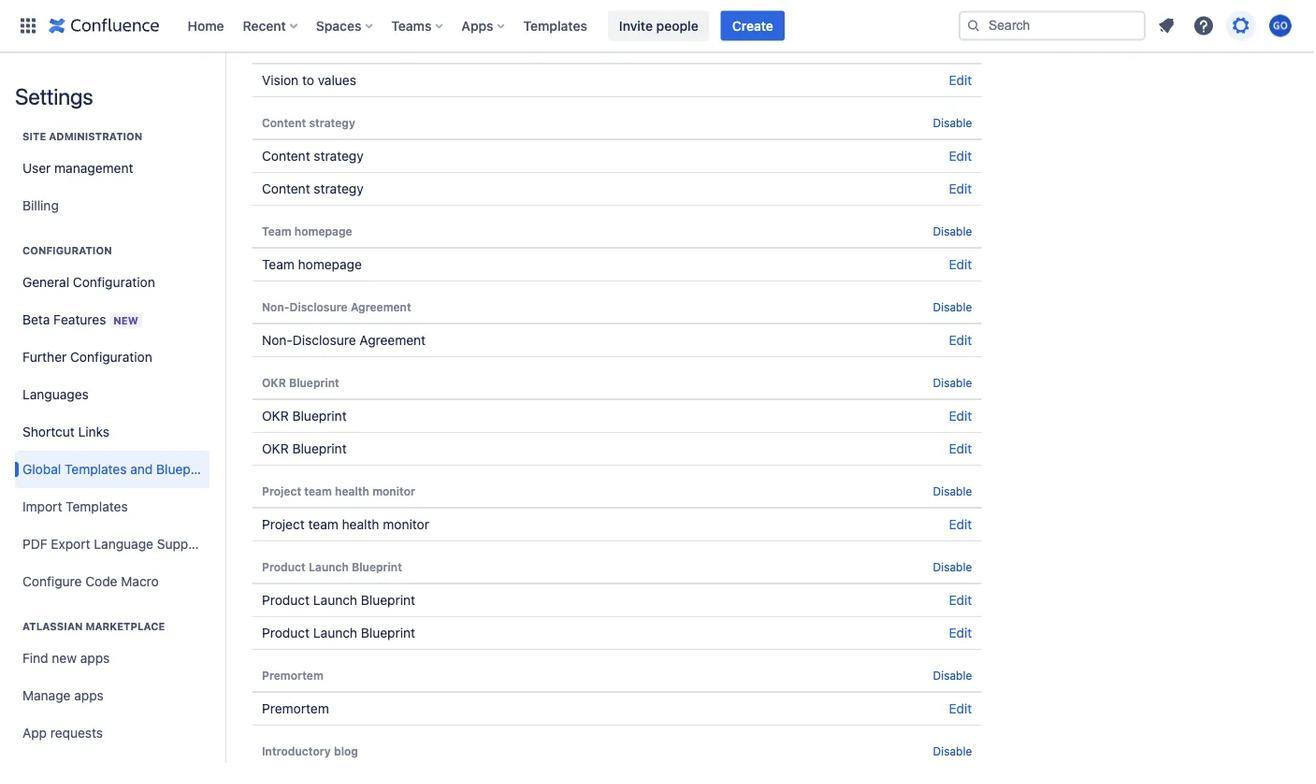 Task type: locate. For each thing, give the bounding box(es) containing it.
settings icon image
[[1230, 14, 1252, 37]]

1 product from the top
[[262, 560, 306, 573]]

1 vertical spatial monitor
[[383, 517, 429, 532]]

2 content from the top
[[262, 148, 310, 164]]

configuration
[[22, 245, 112, 257], [73, 275, 155, 290], [70, 349, 152, 365]]

1 project from the top
[[262, 484, 301, 498]]

1 vertical spatial team
[[308, 517, 338, 532]]

further
[[22, 349, 67, 365]]

team for edit
[[262, 257, 294, 272]]

values
[[313, 40, 348, 53], [318, 72, 356, 88]]

2 vertical spatial product
[[262, 625, 310, 641]]

app requests link
[[15, 715, 210, 752]]

0 vertical spatial configuration
[[22, 245, 112, 257]]

site administration group
[[15, 110, 210, 230]]

apps
[[80, 651, 110, 666], [74, 688, 104, 703]]

0 vertical spatial launch
[[309, 560, 349, 573]]

0 vertical spatial disclosure
[[289, 300, 348, 313]]

apps
[[461, 18, 493, 33]]

search image
[[966, 18, 981, 33]]

10 edit from the top
[[949, 625, 972, 641]]

1 vertical spatial product launch blueprint
[[262, 593, 415, 608]]

1 vertical spatial to
[[302, 72, 314, 88]]

4 edit from the top
[[949, 257, 972, 272]]

1 vertical spatial content strategy
[[262, 148, 364, 164]]

1 vertical spatial okr
[[262, 408, 289, 424]]

configuration up languages link
[[70, 349, 152, 365]]

health
[[335, 484, 369, 498], [342, 517, 379, 532]]

0 vertical spatial content
[[262, 116, 306, 129]]

import templates
[[22, 499, 128, 514]]

site
[[22, 130, 46, 143]]

11 edit link from the top
[[949, 701, 972, 716]]

edit link for team homepage
[[949, 257, 972, 272]]

1 disable link from the top
[[933, 40, 972, 53]]

product launch blueprint for product launch blueprint edit link
[[262, 625, 415, 641]]

2 vertical spatial content strategy
[[262, 181, 364, 196]]

project
[[262, 484, 301, 498], [262, 517, 305, 532]]

7 disable from the top
[[933, 560, 972, 573]]

2 vertical spatial launch
[[313, 625, 357, 641]]

4 disable link from the top
[[933, 300, 972, 313]]

1 non-disclosure agreement from the top
[[262, 300, 411, 313]]

new
[[52, 651, 77, 666]]

project for edit
[[262, 517, 305, 532]]

2 vertical spatial product launch blueprint
[[262, 625, 415, 641]]

content strategy for disable 'link' corresponding to strategy
[[262, 116, 355, 129]]

edit link for project team health monitor
[[949, 517, 972, 532]]

apps right new
[[80, 651, 110, 666]]

configure code macro link
[[15, 563, 210, 600]]

6 disable link from the top
[[933, 484, 972, 498]]

create
[[732, 18, 773, 33]]

premortem for disable
[[262, 669, 323, 682]]

product for third edit link from the bottom of the page
[[262, 593, 310, 608]]

non-
[[262, 300, 289, 313], [262, 333, 293, 348]]

atlassian marketplace
[[22, 621, 165, 633]]

1 vertical spatial project team health monitor
[[262, 517, 429, 532]]

configuration group
[[15, 224, 217, 606]]

vision for disable
[[262, 40, 296, 53]]

5 disable link from the top
[[933, 376, 972, 389]]

5 edit from the top
[[949, 333, 972, 348]]

6 edit from the top
[[949, 408, 972, 424]]

1 vertical spatial content
[[262, 148, 310, 164]]

1 team from the top
[[262, 224, 291, 238]]

0 vertical spatial homepage
[[294, 224, 352, 238]]

user management link
[[15, 150, 210, 187]]

agreement for disable
[[351, 300, 411, 313]]

apps up requests
[[74, 688, 104, 703]]

support
[[157, 536, 205, 552]]

launch
[[309, 560, 349, 573], [313, 593, 357, 608], [313, 625, 357, 641]]

2 okr from the top
[[262, 408, 289, 424]]

0 vertical spatial values
[[313, 40, 348, 53]]

0 vertical spatial team
[[304, 484, 332, 498]]

1 vertical spatial project
[[262, 517, 305, 532]]

3 content from the top
[[262, 181, 310, 196]]

2 project from the top
[[262, 517, 305, 532]]

1 content strategy from the top
[[262, 116, 355, 129]]

10 edit link from the top
[[949, 625, 972, 641]]

settings
[[15, 83, 93, 109]]

2 vision to values from the top
[[262, 72, 356, 88]]

import
[[22, 499, 62, 514]]

3 edit from the top
[[949, 181, 972, 196]]

2 project team health monitor from the top
[[262, 517, 429, 532]]

4 disable from the top
[[933, 300, 972, 313]]

general configuration
[[22, 275, 155, 290]]

0 vertical spatial okr
[[262, 376, 286, 389]]

product
[[262, 560, 306, 573], [262, 593, 310, 608], [262, 625, 310, 641]]

0 vertical spatial project team health monitor
[[262, 484, 415, 498]]

edit for premortem
[[949, 701, 972, 716]]

0 vertical spatial okr blueprint
[[262, 376, 339, 389]]

2 product from the top
[[262, 593, 310, 608]]

health for disable
[[335, 484, 369, 498]]

2 vision from the top
[[262, 72, 299, 88]]

find
[[22, 651, 48, 666]]

to down spaces popup button
[[302, 72, 314, 88]]

2 product launch blueprint from the top
[[262, 593, 415, 608]]

launch for third edit link from the bottom of the page
[[313, 593, 357, 608]]

1 vertical spatial health
[[342, 517, 379, 532]]

strategy for second edit link from the top
[[314, 148, 364, 164]]

5 disable from the top
[[933, 376, 972, 389]]

okr blueprint for sixth edit link from the bottom of the page
[[262, 408, 347, 424]]

3 disable link from the top
[[933, 224, 972, 238]]

administration
[[49, 130, 142, 143]]

1 vision from the top
[[262, 40, 296, 53]]

and
[[130, 462, 153, 477]]

1 vertical spatial agreement
[[359, 333, 426, 348]]

pdf
[[22, 536, 47, 552]]

0 vertical spatial project
[[262, 484, 301, 498]]

disable link for blueprint
[[933, 376, 972, 389]]

Search field
[[959, 11, 1146, 41]]

0 vertical spatial templates
[[523, 18, 587, 33]]

0 vertical spatial premortem
[[262, 669, 323, 682]]

1 vertical spatial non-disclosure agreement
[[262, 333, 426, 348]]

6 disable from the top
[[933, 484, 972, 498]]

0 vertical spatial to
[[299, 40, 310, 53]]

disable for blueprint
[[933, 376, 972, 389]]

team
[[304, 484, 332, 498], [308, 517, 338, 532]]

9 disable from the top
[[933, 745, 972, 758]]

0 vertical spatial product launch blueprint
[[262, 560, 402, 573]]

9 disable link from the top
[[933, 745, 972, 758]]

project team health monitor for edit
[[262, 517, 429, 532]]

monitor for edit
[[383, 517, 429, 532]]

blueprint
[[289, 376, 339, 389], [292, 408, 347, 424], [292, 441, 347, 456], [352, 560, 402, 573], [361, 593, 415, 608], [361, 625, 415, 641]]

templates
[[523, 18, 587, 33], [65, 462, 127, 477], [66, 499, 128, 514]]

disclosure for edit
[[293, 333, 356, 348]]

1 vertical spatial disclosure
[[293, 333, 356, 348]]

product for launch's disable 'link'
[[262, 560, 306, 573]]

banner
[[0, 0, 1314, 52]]

1 vertical spatial vision
[[262, 72, 299, 88]]

non-disclosure agreement
[[262, 300, 411, 313], [262, 333, 426, 348]]

disable link for team
[[933, 484, 972, 498]]

1 edit link from the top
[[949, 72, 972, 88]]

2 non-disclosure agreement from the top
[[262, 333, 426, 348]]

1 vertical spatial launch
[[313, 593, 357, 608]]

beta features new
[[22, 311, 138, 327]]

user management
[[22, 160, 133, 176]]

homepage
[[294, 224, 352, 238], [298, 257, 362, 272]]

1 vertical spatial configuration
[[73, 275, 155, 290]]

3 product launch blueprint from the top
[[262, 625, 415, 641]]

2 disable link from the top
[[933, 116, 972, 129]]

1 vertical spatial homepage
[[298, 257, 362, 272]]

strategy
[[309, 116, 355, 129], [314, 148, 364, 164], [314, 181, 364, 196]]

app requests
[[22, 725, 103, 741]]

5 edit link from the top
[[949, 333, 972, 348]]

edit link for non-disclosure agreement
[[949, 333, 972, 348]]

disable
[[933, 40, 972, 53], [933, 116, 972, 129], [933, 224, 972, 238], [933, 300, 972, 313], [933, 376, 972, 389], [933, 484, 972, 498], [933, 560, 972, 573], [933, 669, 972, 682], [933, 745, 972, 758]]

vision to values
[[262, 40, 348, 53], [262, 72, 356, 88]]

content for disable 'link' corresponding to strategy
[[262, 116, 306, 129]]

7 edit link from the top
[[949, 441, 972, 456]]

spaces button
[[310, 11, 380, 41]]

confluence image
[[49, 14, 159, 37], [49, 14, 159, 37]]

1 vision to values from the top
[[262, 40, 348, 53]]

4 edit link from the top
[[949, 257, 972, 272]]

disclosure
[[289, 300, 348, 313], [293, 333, 356, 348]]

0 vertical spatial vision to values
[[262, 40, 348, 53]]

team for disable
[[304, 484, 332, 498]]

okr
[[262, 376, 286, 389], [262, 408, 289, 424], [262, 441, 289, 456]]

disable link for disclosure
[[933, 300, 972, 313]]

3 okr from the top
[[262, 441, 289, 456]]

content
[[262, 116, 306, 129], [262, 148, 310, 164], [262, 181, 310, 196]]

edit for content strategy
[[949, 181, 972, 196]]

3 product from the top
[[262, 625, 310, 641]]

0 vertical spatial team
[[262, 224, 291, 238]]

1 vertical spatial team
[[262, 257, 294, 272]]

invite people
[[619, 18, 698, 33]]

1 content from the top
[[262, 116, 306, 129]]

0 vertical spatial health
[[335, 484, 369, 498]]

0 vertical spatial vision
[[262, 40, 296, 53]]

recent button
[[237, 11, 305, 41]]

1 okr blueprint from the top
[[262, 376, 339, 389]]

okr blueprint
[[262, 376, 339, 389], [262, 408, 347, 424], [262, 441, 347, 456]]

agreement for edit
[[359, 333, 426, 348]]

1 vertical spatial premortem
[[262, 701, 329, 716]]

global
[[22, 462, 61, 477]]

0 vertical spatial agreement
[[351, 300, 411, 313]]

vision
[[262, 40, 296, 53], [262, 72, 299, 88]]

1 project team health monitor from the top
[[262, 484, 415, 498]]

team homepage
[[262, 224, 352, 238], [262, 257, 362, 272]]

app
[[22, 725, 47, 741]]

edit link for premortem
[[949, 701, 972, 716]]

banner containing home
[[0, 0, 1314, 52]]

7 disable link from the top
[[933, 560, 972, 573]]

disable for team
[[933, 484, 972, 498]]

1 vertical spatial values
[[318, 72, 356, 88]]

export
[[51, 536, 90, 552]]

agreement
[[351, 300, 411, 313], [359, 333, 426, 348]]

global templates and blueprints
[[22, 462, 217, 477]]

configuration for further
[[70, 349, 152, 365]]

8 edit link from the top
[[949, 517, 972, 532]]

disable for blog
[[933, 745, 972, 758]]

team homepage for disable
[[262, 224, 352, 238]]

edit for vision to values
[[949, 72, 972, 88]]

1 vertical spatial non-
[[262, 333, 293, 348]]

0 vertical spatial monitor
[[372, 484, 415, 498]]

health for edit
[[342, 517, 379, 532]]

2 vertical spatial okr blueprint
[[262, 441, 347, 456]]

invite
[[619, 18, 653, 33]]

edit link
[[949, 72, 972, 88], [949, 148, 972, 164], [949, 181, 972, 196], [949, 257, 972, 272], [949, 333, 972, 348], [949, 408, 972, 424], [949, 441, 972, 456], [949, 517, 972, 532], [949, 593, 972, 608], [949, 625, 972, 641], [949, 701, 972, 716]]

2 premortem from the top
[[262, 701, 329, 716]]

1 team homepage from the top
[[262, 224, 352, 238]]

monitor
[[372, 484, 415, 498], [383, 517, 429, 532]]

content strategy for second edit link from the top
[[262, 148, 364, 164]]

edit for non-disclosure agreement
[[949, 333, 972, 348]]

edit for project team health monitor
[[949, 517, 972, 532]]

introductory
[[262, 745, 331, 758]]

vision down recent at the top of the page
[[262, 40, 296, 53]]

8 disable from the top
[[933, 669, 972, 682]]

2 vertical spatial templates
[[66, 499, 128, 514]]

disable link for to
[[933, 40, 972, 53]]

9 edit link from the top
[[949, 593, 972, 608]]

0 vertical spatial non-
[[262, 300, 289, 313]]

atlassian marketplace group
[[15, 600, 210, 763]]

values for disable
[[313, 40, 348, 53]]

pdf export language support
[[22, 536, 205, 552]]

2 okr blueprint from the top
[[262, 408, 347, 424]]

1 non- from the top
[[262, 300, 289, 313]]

11 edit from the top
[[949, 701, 972, 716]]

disable link
[[933, 40, 972, 53], [933, 116, 972, 129], [933, 224, 972, 238], [933, 300, 972, 313], [933, 376, 972, 389], [933, 484, 972, 498], [933, 560, 972, 573], [933, 669, 972, 682], [933, 745, 972, 758]]

0 vertical spatial product
[[262, 560, 306, 573]]

values for edit
[[318, 72, 356, 88]]

product launch blueprint for third edit link from the bottom of the page
[[262, 593, 415, 608]]

configuration up "general"
[[22, 245, 112, 257]]

disclosure for disable
[[289, 300, 348, 313]]

2 vertical spatial content
[[262, 181, 310, 196]]

project team health monitor
[[262, 484, 415, 498], [262, 517, 429, 532]]

1 edit from the top
[[949, 72, 972, 88]]

2 team from the top
[[262, 257, 294, 272]]

1 vertical spatial okr blueprint
[[262, 408, 347, 424]]

shortcut links
[[22, 424, 109, 440]]

content for content strategy's edit link
[[262, 181, 310, 196]]

content strategy for content strategy's edit link
[[262, 181, 364, 196]]

disable for homepage
[[933, 224, 972, 238]]

8 edit from the top
[[949, 517, 972, 532]]

1 vertical spatial vision to values
[[262, 72, 356, 88]]

1 vertical spatial team homepage
[[262, 257, 362, 272]]

1 vertical spatial templates
[[65, 462, 127, 477]]

2 non- from the top
[[262, 333, 293, 348]]

disable link for blog
[[933, 745, 972, 758]]

0 vertical spatial strategy
[[309, 116, 355, 129]]

1 okr from the top
[[262, 376, 286, 389]]

vision for edit
[[262, 72, 299, 88]]

product launch blueprint
[[262, 560, 402, 573], [262, 593, 415, 608], [262, 625, 415, 641]]

okr blueprint for disable 'link' corresponding to blueprint
[[262, 376, 339, 389]]

find new apps
[[22, 651, 110, 666]]

team
[[262, 224, 291, 238], [262, 257, 294, 272]]

configuration inside 'link'
[[73, 275, 155, 290]]

1 disable from the top
[[933, 40, 972, 53]]

3 content strategy from the top
[[262, 181, 364, 196]]

0 vertical spatial team homepage
[[262, 224, 352, 238]]

to left spaces popup button
[[299, 40, 310, 53]]

0 vertical spatial content strategy
[[262, 116, 355, 129]]

3 disable from the top
[[933, 224, 972, 238]]

vision down 'recent' 'popup button'
[[262, 72, 299, 88]]

7 edit from the top
[[949, 441, 972, 456]]

1 product launch blueprint from the top
[[262, 560, 402, 573]]

2 vertical spatial configuration
[[70, 349, 152, 365]]

strategy for disable 'link' corresponding to strategy
[[309, 116, 355, 129]]

code
[[85, 574, 117, 589]]

1 vertical spatial strategy
[[314, 148, 364, 164]]

3 edit link from the top
[[949, 181, 972, 196]]

2 disable from the top
[[933, 116, 972, 129]]

templates up pdf export language support link
[[66, 499, 128, 514]]

2 vertical spatial okr
[[262, 441, 289, 456]]

edit for team homepage
[[949, 257, 972, 272]]

2 team homepage from the top
[[262, 257, 362, 272]]

templates right apps "popup button"
[[523, 18, 587, 33]]

macro
[[121, 574, 159, 589]]

0 vertical spatial non-disclosure agreement
[[262, 300, 411, 313]]

1 premortem from the top
[[262, 669, 323, 682]]

product for product launch blueprint edit link
[[262, 625, 310, 641]]

2 vertical spatial strategy
[[314, 181, 364, 196]]

2 content strategy from the top
[[262, 148, 364, 164]]

1 vertical spatial product
[[262, 593, 310, 608]]

templates down links
[[65, 462, 127, 477]]

configuration up new
[[73, 275, 155, 290]]

3 okr blueprint from the top
[[262, 441, 347, 456]]

disable link for launch
[[933, 560, 972, 573]]



Task type: describe. For each thing, give the bounding box(es) containing it.
collapse sidebar image
[[204, 62, 245, 99]]

edit link for content strategy
[[949, 181, 972, 196]]

disable for launch
[[933, 560, 972, 573]]

disable link for strategy
[[933, 116, 972, 129]]

user
[[22, 160, 51, 176]]

templates link
[[518, 11, 593, 41]]

blog
[[334, 745, 358, 758]]

links
[[78, 424, 109, 440]]

pdf export language support link
[[15, 526, 210, 563]]

invite people button
[[608, 11, 710, 41]]

edit for product launch blueprint
[[949, 625, 972, 641]]

to for disable
[[299, 40, 310, 53]]

general
[[22, 275, 69, 290]]

configuration for general
[[73, 275, 155, 290]]

help icon image
[[1193, 14, 1215, 37]]

languages
[[22, 387, 89, 402]]

find new apps link
[[15, 640, 210, 677]]

configure
[[22, 574, 82, 589]]

shortcut links link
[[15, 413, 210, 451]]

2 edit link from the top
[[949, 148, 972, 164]]

non-disclosure agreement for edit
[[262, 333, 426, 348]]

non- for disable
[[262, 300, 289, 313]]

2 edit from the top
[[949, 148, 972, 164]]

templates for import templates
[[66, 499, 128, 514]]

apps button
[[456, 11, 512, 41]]

appswitcher icon image
[[17, 14, 39, 37]]

edit for okr blueprint
[[949, 441, 972, 456]]

people
[[656, 18, 698, 33]]

import templates link
[[15, 488, 210, 526]]

disable for to
[[933, 40, 972, 53]]

further configuration
[[22, 349, 152, 365]]

marketplace
[[86, 621, 165, 633]]

global element
[[11, 0, 955, 52]]

language
[[94, 536, 153, 552]]

content for second edit link from the top
[[262, 148, 310, 164]]

manage
[[22, 688, 71, 703]]

your profile and preferences image
[[1269, 14, 1292, 37]]

disable for strategy
[[933, 116, 972, 129]]

vision to values for disable
[[262, 40, 348, 53]]

manage apps link
[[15, 677, 210, 715]]

spaces
[[316, 18, 361, 33]]

edit link for okr blueprint
[[949, 441, 972, 456]]

atlassian
[[22, 621, 83, 633]]

general configuration link
[[15, 264, 210, 301]]

notification icon image
[[1155, 14, 1178, 37]]

new
[[113, 314, 138, 326]]

okr for disable 'link' corresponding to blueprint
[[262, 376, 286, 389]]

vision to values for edit
[[262, 72, 356, 88]]

premortem for edit
[[262, 701, 329, 716]]

launch for launch's disable 'link'
[[309, 560, 349, 573]]

okr for sixth edit link from the bottom of the page
[[262, 408, 289, 424]]

product launch blueprint for launch's disable 'link'
[[262, 560, 402, 573]]

non- for edit
[[262, 333, 293, 348]]

team homepage for edit
[[262, 257, 362, 272]]

homepage for edit
[[298, 257, 362, 272]]

launch for product launch blueprint edit link
[[313, 625, 357, 641]]

global templates and blueprints link
[[15, 451, 217, 488]]

8 disable link from the top
[[933, 669, 972, 682]]

monitor for disable
[[372, 484, 415, 498]]

create link
[[721, 11, 785, 41]]

management
[[54, 160, 133, 176]]

recent
[[243, 18, 286, 33]]

homepage for disable
[[294, 224, 352, 238]]

disable for disclosure
[[933, 300, 972, 313]]

billing
[[22, 198, 59, 213]]

to for edit
[[302, 72, 314, 88]]

9 edit from the top
[[949, 593, 972, 608]]

features
[[53, 311, 106, 327]]

languages link
[[15, 376, 210, 413]]

further configuration link
[[15, 339, 210, 376]]

non-disclosure agreement for disable
[[262, 300, 411, 313]]

beta
[[22, 311, 50, 327]]

home link
[[182, 11, 230, 41]]

okr blueprint for edit link corresponding to okr blueprint
[[262, 441, 347, 456]]

billing link
[[15, 187, 210, 224]]

okr for edit link corresponding to okr blueprint
[[262, 441, 289, 456]]

teams
[[391, 18, 432, 33]]

6 edit link from the top
[[949, 408, 972, 424]]

requests
[[50, 725, 103, 741]]

team for edit
[[308, 517, 338, 532]]

site administration
[[22, 130, 142, 143]]

team for disable
[[262, 224, 291, 238]]

edit link for vision to values
[[949, 72, 972, 88]]

blueprints
[[156, 462, 217, 477]]

disable link for homepage
[[933, 224, 972, 238]]

templates inside global element
[[523, 18, 587, 33]]

0 vertical spatial apps
[[80, 651, 110, 666]]

configure code macro
[[22, 574, 159, 589]]

project team health monitor for disable
[[262, 484, 415, 498]]

teams button
[[386, 11, 450, 41]]

project for disable
[[262, 484, 301, 498]]

templates for global templates and blueprints
[[65, 462, 127, 477]]

edit link for product launch blueprint
[[949, 625, 972, 641]]

strategy for content strategy's edit link
[[314, 181, 364, 196]]

shortcut
[[22, 424, 75, 440]]

1 vertical spatial apps
[[74, 688, 104, 703]]

home
[[188, 18, 224, 33]]

manage apps
[[22, 688, 104, 703]]

introductory blog
[[262, 745, 358, 758]]



Task type: vqa. For each thing, say whether or not it's contained in the screenshot.
DISABLE for blog
yes



